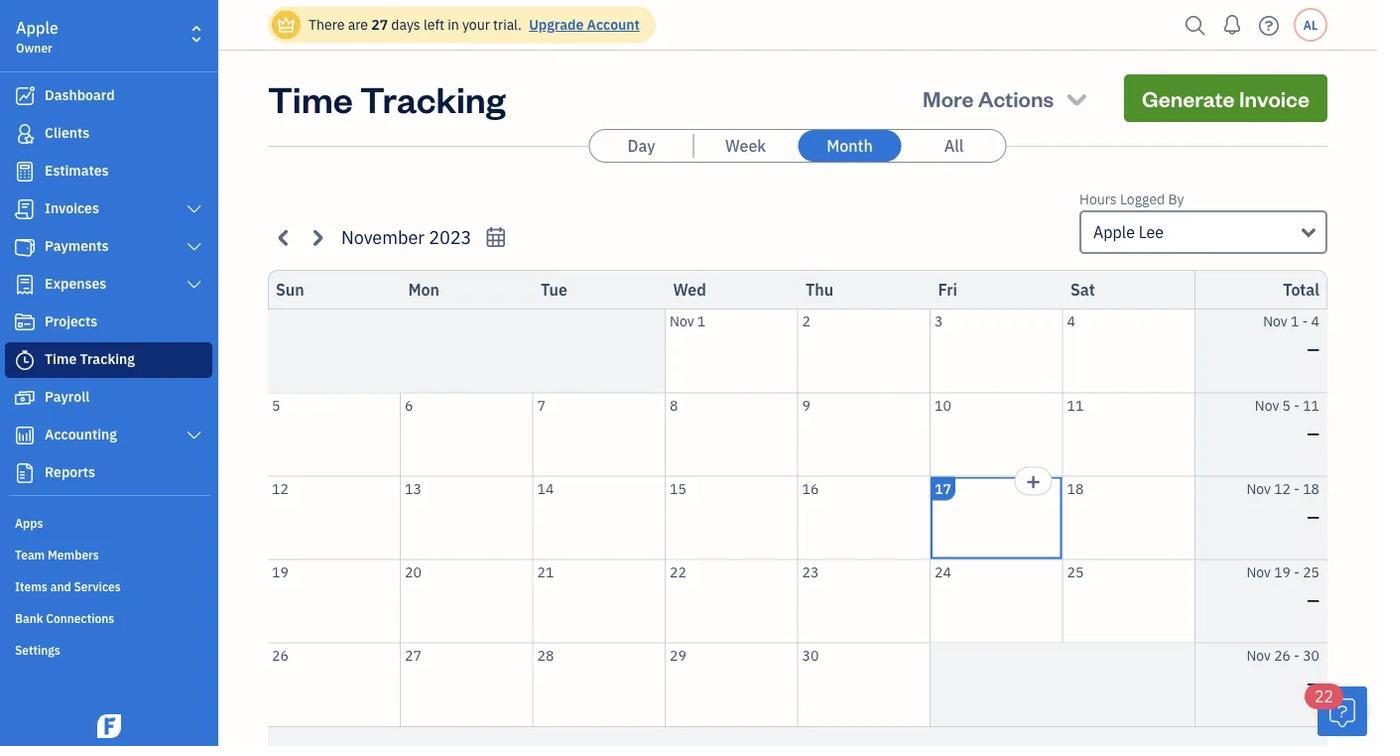 Task type: describe. For each thing, give the bounding box(es) containing it.
10 button
[[931, 393, 1062, 476]]

apps link
[[5, 507, 212, 537]]

time tracking link
[[5, 342, 212, 378]]

11 button
[[1063, 393, 1195, 476]]

25 inside button
[[1067, 563, 1084, 581]]

18 inside button
[[1067, 479, 1084, 498]]

next month image
[[306, 226, 328, 249]]

17
[[935, 479, 952, 498]]

team
[[15, 547, 45, 563]]

owner
[[16, 40, 52, 56]]

chevron large down image for accounting
[[185, 428, 203, 444]]

4 inside button
[[1067, 312, 1076, 330]]

projects link
[[5, 305, 212, 340]]

apple for owner
[[16, 17, 59, 38]]

nov for nov 26 - 30 —
[[1247, 646, 1271, 664]]

invoice
[[1239, 84, 1310, 112]]

12 button
[[268, 477, 400, 559]]

22 inside dropdown button
[[1315, 686, 1334, 707]]

0 vertical spatial time
[[268, 74, 353, 122]]

services
[[74, 579, 121, 594]]

accounting
[[45, 425, 117, 444]]

clients
[[45, 124, 90, 142]]

invoices link
[[5, 192, 212, 227]]

november 2023
[[341, 226, 472, 249]]

22 button
[[666, 560, 797, 643]]

project image
[[13, 313, 37, 332]]

fri
[[938, 279, 958, 300]]

generate invoice
[[1142, 84, 1310, 112]]

24
[[935, 563, 952, 581]]

nov for nov 5 - 11 —
[[1255, 396, 1280, 414]]

account
[[587, 15, 640, 34]]

settings
[[15, 642, 60, 658]]

5 inside button
[[272, 396, 280, 414]]

apple owner
[[16, 17, 59, 56]]

members
[[48, 547, 99, 563]]

19 inside button
[[272, 563, 289, 581]]

timer image
[[13, 350, 37, 370]]

19 inside nov 19 - 25 —
[[1274, 563, 1291, 581]]

apple lee
[[1094, 222, 1164, 243]]

30 inside nov 26 - 30 —
[[1303, 646, 1320, 664]]

more actions button
[[905, 74, 1109, 122]]

nov 19 - 25 —
[[1247, 563, 1320, 610]]

18 button
[[1063, 477, 1195, 559]]

team members
[[15, 547, 99, 563]]

by
[[1169, 190, 1184, 208]]

chevrondown image
[[1063, 84, 1091, 112]]

payment image
[[13, 237, 37, 257]]

add a time entry image
[[1026, 470, 1042, 494]]

in
[[448, 15, 459, 34]]

are
[[348, 15, 368, 34]]

bank connections link
[[5, 602, 212, 632]]

6
[[405, 396, 413, 414]]

money image
[[13, 388, 37, 408]]

— for nov 12 - 18 —
[[1308, 506, 1320, 527]]

22 inside button
[[670, 563, 687, 581]]

- for nov 5 - 11 —
[[1294, 396, 1300, 414]]

accounting link
[[5, 418, 212, 454]]

dashboard image
[[13, 86, 37, 106]]

15
[[670, 479, 687, 498]]

items
[[15, 579, 47, 594]]

4 inside nov 1 - 4 —
[[1312, 312, 1320, 330]]

- for nov 26 - 30 —
[[1294, 646, 1300, 664]]

5 inside nov 5 - 11 —
[[1283, 396, 1291, 414]]

payments link
[[5, 229, 212, 265]]

8 button
[[666, 393, 797, 476]]

left
[[424, 15, 444, 34]]

payroll link
[[5, 380, 212, 416]]

3 button
[[931, 310, 1062, 392]]

7 button
[[533, 393, 665, 476]]

— for nov 1 - 4 —
[[1308, 339, 1320, 360]]

6 button
[[401, 393, 532, 476]]

day link
[[590, 130, 693, 162]]

al button
[[1294, 8, 1328, 42]]

20 button
[[401, 560, 532, 643]]

21
[[537, 563, 554, 581]]

- for nov 19 - 25 —
[[1294, 563, 1300, 581]]

0 vertical spatial 27
[[371, 15, 388, 34]]

apple for lee
[[1094, 222, 1135, 243]]

freshbooks image
[[93, 715, 125, 738]]

28 button
[[533, 644, 665, 726]]

notifications image
[[1217, 5, 1248, 45]]

25 button
[[1063, 560, 1195, 643]]

10
[[935, 396, 952, 414]]

nov 26 - 30 —
[[1247, 646, 1320, 694]]

days
[[391, 15, 420, 34]]

nov 1 - 4 —
[[1264, 312, 1320, 360]]

29
[[670, 646, 687, 664]]

more
[[923, 84, 974, 112]]

26 inside button
[[272, 646, 289, 664]]

26 button
[[268, 644, 400, 726]]

16
[[802, 479, 819, 498]]

sat
[[1071, 279, 1095, 300]]

27 button
[[401, 644, 532, 726]]

9
[[802, 396, 811, 414]]

nov for nov 12 - 18 —
[[1247, 479, 1271, 498]]

tracking inside time tracking link
[[80, 350, 135, 368]]

expenses link
[[5, 267, 212, 303]]

wed
[[673, 279, 706, 300]]

dashboard link
[[5, 78, 212, 114]]

nov 12 - 18 —
[[1247, 479, 1320, 527]]

more actions
[[923, 84, 1054, 112]]

your
[[462, 15, 490, 34]]

30 button
[[798, 644, 930, 726]]

main element
[[0, 0, 268, 746]]

0 vertical spatial tracking
[[360, 74, 506, 122]]

actions
[[978, 84, 1054, 112]]

19 button
[[268, 560, 400, 643]]

settings link
[[5, 634, 212, 664]]

month
[[827, 135, 873, 156]]

week
[[725, 135, 766, 156]]



Task type: locate. For each thing, give the bounding box(es) containing it.
2 1 from the left
[[1291, 312, 1299, 330]]

chevron large down image
[[185, 201, 203, 217]]

12 down 5 button
[[272, 479, 289, 498]]

0 horizontal spatial tracking
[[80, 350, 135, 368]]

2 vertical spatial chevron large down image
[[185, 428, 203, 444]]

0 vertical spatial 22
[[670, 563, 687, 581]]

client image
[[13, 124, 37, 144]]

reports link
[[5, 456, 212, 491]]

1 vertical spatial time
[[45, 350, 77, 368]]

apple down hours at top right
[[1094, 222, 1135, 243]]

month link
[[798, 130, 902, 162]]

2 19 from the left
[[1274, 563, 1291, 581]]

2 11 from the left
[[1303, 396, 1320, 414]]

dashboard
[[45, 86, 115, 104]]

2 5 from the left
[[1283, 396, 1291, 414]]

1 horizontal spatial apple
[[1094, 222, 1135, 243]]

report image
[[13, 463, 37, 483]]

nov inside button
[[670, 312, 694, 330]]

time tracking inside main element
[[45, 350, 135, 368]]

thu
[[806, 279, 834, 300]]

25 down the nov 12 - 18 —
[[1303, 563, 1320, 581]]

1 1 from the left
[[697, 312, 706, 330]]

1 19 from the left
[[272, 563, 289, 581]]

3 — from the top
[[1308, 506, 1320, 527]]

3 chevron large down image from the top
[[185, 428, 203, 444]]

- inside nov 5 - 11 —
[[1294, 396, 1300, 414]]

2 30 from the left
[[1303, 646, 1320, 664]]

0 horizontal spatial 26
[[272, 646, 289, 664]]

2 25 from the left
[[1303, 563, 1320, 581]]

connections
[[46, 610, 114, 626]]

18 down nov 5 - 11 —
[[1303, 479, 1320, 498]]

projects
[[45, 312, 97, 330]]

1 inside nov 1 - 4 —
[[1291, 312, 1299, 330]]

27 down the 20 button
[[405, 646, 422, 664]]

time tracking down projects link
[[45, 350, 135, 368]]

2 26 from the left
[[1274, 646, 1291, 664]]

search image
[[1180, 10, 1212, 40]]

0 horizontal spatial time
[[45, 350, 77, 368]]

nov 5 - 11 —
[[1255, 396, 1320, 444]]

22 button
[[1305, 684, 1368, 736]]

1 4 from the left
[[1067, 312, 1076, 330]]

there
[[309, 15, 345, 34]]

nov inside nov 19 - 25 —
[[1247, 563, 1271, 581]]

all link
[[903, 130, 1006, 162]]

1 vertical spatial 22
[[1315, 686, 1334, 707]]

items and services
[[15, 579, 121, 594]]

1 horizontal spatial 11
[[1303, 396, 1320, 414]]

— inside nov 5 - 11 —
[[1308, 423, 1320, 444]]

day
[[628, 135, 655, 156]]

0 horizontal spatial 19
[[272, 563, 289, 581]]

12 down nov 5 - 11 —
[[1274, 479, 1291, 498]]

1 horizontal spatial 1
[[1291, 312, 1299, 330]]

nov
[[670, 312, 694, 330], [1264, 312, 1288, 330], [1255, 396, 1280, 414], [1247, 479, 1271, 498], [1247, 563, 1271, 581], [1247, 646, 1271, 664]]

bank connections
[[15, 610, 114, 626]]

hours
[[1080, 190, 1117, 208]]

time tracking down days
[[268, 74, 506, 122]]

chart image
[[13, 426, 37, 446]]

logged
[[1120, 190, 1165, 208]]

1 for nov 1
[[697, 312, 706, 330]]

- down nov 19 - 25 —
[[1294, 646, 1300, 664]]

5 — from the top
[[1308, 673, 1320, 694]]

14
[[537, 479, 554, 498]]

14 button
[[533, 477, 665, 559]]

1
[[697, 312, 706, 330], [1291, 312, 1299, 330]]

1 vertical spatial 27
[[405, 646, 422, 664]]

estimate image
[[13, 162, 37, 182]]

15 button
[[666, 477, 797, 559]]

23
[[802, 563, 819, 581]]

1 12 from the left
[[272, 479, 289, 498]]

0 horizontal spatial 30
[[802, 646, 819, 664]]

5
[[272, 396, 280, 414], [1283, 396, 1291, 414]]

0 horizontal spatial 1
[[697, 312, 706, 330]]

— for nov 5 - 11 —
[[1308, 423, 1320, 444]]

nov for nov 1 - 4 —
[[1264, 312, 1288, 330]]

0 horizontal spatial apple
[[16, 17, 59, 38]]

19 down 12 button
[[272, 563, 289, 581]]

21 button
[[533, 560, 665, 643]]

0 vertical spatial apple
[[16, 17, 59, 38]]

time right timer icon
[[45, 350, 77, 368]]

1 horizontal spatial 25
[[1303, 563, 1320, 581]]

tracking down left at the left top of page
[[360, 74, 506, 122]]

1 horizontal spatial 27
[[405, 646, 422, 664]]

payments
[[45, 237, 109, 255]]

19 down the nov 12 - 18 —
[[1274, 563, 1291, 581]]

generate
[[1142, 84, 1235, 112]]

5 button
[[268, 393, 400, 476]]

al
[[1304, 17, 1318, 33]]

chevron large down image inside payments link
[[185, 239, 203, 255]]

apple inside main element
[[16, 17, 59, 38]]

resource center badge image
[[1318, 687, 1368, 736]]

23 button
[[798, 560, 930, 643]]

0 horizontal spatial 11
[[1067, 396, 1084, 414]]

nov 1 button
[[666, 310, 797, 392]]

- down the nov 12 - 18 —
[[1294, 563, 1300, 581]]

chevron large down image inside expenses link
[[185, 277, 203, 293]]

1 inside button
[[697, 312, 706, 330]]

- inside nov 26 - 30 —
[[1294, 646, 1300, 664]]

1 horizontal spatial time tracking
[[268, 74, 506, 122]]

apple inside dropdown button
[[1094, 222, 1135, 243]]

crown image
[[276, 14, 297, 35]]

- inside the nov 12 - 18 —
[[1294, 479, 1300, 498]]

11 down 4 button
[[1067, 396, 1084, 414]]

2 12 from the left
[[1274, 479, 1291, 498]]

1 11 from the left
[[1067, 396, 1084, 414]]

9 button
[[798, 393, 930, 476]]

29 button
[[666, 644, 797, 726]]

hours logged by
[[1080, 190, 1184, 208]]

payroll
[[45, 388, 90, 406]]

1 horizontal spatial 30
[[1303, 646, 1320, 664]]

estimates
[[45, 161, 109, 180]]

nov inside the nov 12 - 18 —
[[1247, 479, 1271, 498]]

1 horizontal spatial 22
[[1315, 686, 1334, 707]]

1 18 from the left
[[1067, 479, 1084, 498]]

- down nov 5 - 11 —
[[1294, 479, 1300, 498]]

2 4 from the left
[[1312, 312, 1320, 330]]

reports
[[45, 463, 95, 481]]

apple lee button
[[1080, 210, 1328, 254]]

- down total in the top right of the page
[[1303, 312, 1308, 330]]

go to help image
[[1253, 10, 1285, 40]]

18
[[1067, 479, 1084, 498], [1303, 479, 1320, 498]]

24 button
[[931, 560, 1062, 643]]

time
[[268, 74, 353, 122], [45, 350, 77, 368]]

1 vertical spatial apple
[[1094, 222, 1135, 243]]

0 horizontal spatial 25
[[1067, 563, 1084, 581]]

choose a date image
[[485, 226, 507, 249]]

total
[[1283, 279, 1320, 300]]

apps
[[15, 515, 43, 531]]

chevron large down image
[[185, 239, 203, 255], [185, 277, 203, 293], [185, 428, 203, 444]]

1 horizontal spatial 19
[[1274, 563, 1291, 581]]

7
[[537, 396, 546, 414]]

1 vertical spatial tracking
[[80, 350, 135, 368]]

28
[[537, 646, 554, 664]]

11 inside 11 button
[[1067, 396, 1084, 414]]

— inside nov 26 - 30 —
[[1308, 673, 1320, 694]]

— inside nov 1 - 4 —
[[1308, 339, 1320, 360]]

1 chevron large down image from the top
[[185, 239, 203, 255]]

and
[[50, 579, 71, 594]]

1 vertical spatial time tracking
[[45, 350, 135, 368]]

30 up 22 dropdown button
[[1303, 646, 1320, 664]]

26 inside nov 26 - 30 —
[[1274, 646, 1291, 664]]

- down nov 1 - 4 —
[[1294, 396, 1300, 414]]

2 chevron large down image from the top
[[185, 277, 203, 293]]

25 inside nov 19 - 25 —
[[1303, 563, 1320, 581]]

lee
[[1139, 222, 1164, 243]]

chevron large down image for payments
[[185, 239, 203, 255]]

27 inside button
[[405, 646, 422, 664]]

25 down 18 button at right
[[1067, 563, 1084, 581]]

— for nov 19 - 25 —
[[1308, 589, 1320, 610]]

1 horizontal spatial 5
[[1283, 396, 1291, 414]]

week link
[[694, 130, 797, 162]]

0 horizontal spatial 12
[[272, 479, 289, 498]]

26 down nov 19 - 25 —
[[1274, 646, 1291, 664]]

time down there
[[268, 74, 353, 122]]

nov down nov 5 - 11 —
[[1247, 479, 1271, 498]]

1 for nov 1 - 4 —
[[1291, 312, 1299, 330]]

clients link
[[5, 116, 212, 152]]

team members link
[[5, 539, 212, 569]]

0 horizontal spatial 27
[[371, 15, 388, 34]]

- for nov 1 - 4 —
[[1303, 312, 1308, 330]]

11
[[1067, 396, 1084, 414], [1303, 396, 1320, 414]]

nov down wed
[[670, 312, 694, 330]]

nov down nov 19 - 25 —
[[1247, 646, 1271, 664]]

there are 27 days left in your trial. upgrade account
[[309, 15, 640, 34]]

chevron large down image for expenses
[[185, 277, 203, 293]]

1 — from the top
[[1308, 339, 1320, 360]]

— inside nov 19 - 25 —
[[1308, 589, 1320, 610]]

invoice image
[[13, 199, 37, 219]]

- for nov 12 - 18 —
[[1294, 479, 1300, 498]]

18 right add a time entry "icon"
[[1067, 479, 1084, 498]]

0 horizontal spatial 22
[[670, 563, 687, 581]]

18 inside the nov 12 - 18 —
[[1303, 479, 1320, 498]]

estimates link
[[5, 154, 212, 190]]

1 25 from the left
[[1067, 563, 1084, 581]]

— inside the nov 12 - 18 —
[[1308, 506, 1320, 527]]

0 horizontal spatial 5
[[272, 396, 280, 414]]

17 button
[[931, 477, 1062, 559]]

tracking down projects link
[[80, 350, 135, 368]]

— for nov 26 - 30 —
[[1308, 673, 1320, 694]]

1 horizontal spatial tracking
[[360, 74, 506, 122]]

tue
[[541, 279, 568, 300]]

nov for nov 1
[[670, 312, 694, 330]]

27 right are
[[371, 15, 388, 34]]

nov inside nov 5 - 11 —
[[1255, 396, 1280, 414]]

1 horizontal spatial 26
[[1274, 646, 1291, 664]]

4 button
[[1063, 310, 1195, 392]]

0 vertical spatial time tracking
[[268, 74, 506, 122]]

4 — from the top
[[1308, 589, 1320, 610]]

1 down wed
[[697, 312, 706, 330]]

invoices
[[45, 199, 99, 217]]

11 inside nov 5 - 11 —
[[1303, 396, 1320, 414]]

1 down total in the top right of the page
[[1291, 312, 1299, 330]]

1 vertical spatial chevron large down image
[[185, 277, 203, 293]]

0 vertical spatial chevron large down image
[[185, 239, 203, 255]]

26 down 19 button
[[272, 646, 289, 664]]

upgrade
[[529, 15, 584, 34]]

4 down the sat
[[1067, 312, 1076, 330]]

1 5 from the left
[[272, 396, 280, 414]]

1 horizontal spatial time
[[268, 74, 353, 122]]

nov down the nov 12 - 18 —
[[1247, 563, 1271, 581]]

previous month image
[[273, 226, 296, 249]]

1 26 from the left
[[272, 646, 289, 664]]

0 horizontal spatial time tracking
[[45, 350, 135, 368]]

12 inside 12 button
[[272, 479, 289, 498]]

13 button
[[401, 477, 532, 559]]

1 horizontal spatial 4
[[1312, 312, 1320, 330]]

nov inside nov 26 - 30 —
[[1247, 646, 1271, 664]]

30 down 23 button
[[802, 646, 819, 664]]

- inside nov 1 - 4 —
[[1303, 312, 1308, 330]]

nov for nov 19 - 25 —
[[1247, 563, 1271, 581]]

1 horizontal spatial 12
[[1274, 479, 1291, 498]]

2 — from the top
[[1308, 423, 1320, 444]]

expense image
[[13, 275, 37, 295]]

items and services link
[[5, 571, 212, 600]]

nov down total in the top right of the page
[[1264, 312, 1288, 330]]

2 18 from the left
[[1303, 479, 1320, 498]]

30 inside button
[[802, 646, 819, 664]]

1 30 from the left
[[802, 646, 819, 664]]

apple
[[16, 17, 59, 38], [1094, 222, 1135, 243]]

expenses
[[45, 274, 106, 293]]

nov down nov 1 - 4 —
[[1255, 396, 1280, 414]]

time inside main element
[[45, 350, 77, 368]]

apple up owner
[[16, 17, 59, 38]]

- inside nov 19 - 25 —
[[1294, 563, 1300, 581]]

—
[[1308, 339, 1320, 360], [1308, 423, 1320, 444], [1308, 506, 1320, 527], [1308, 589, 1320, 610], [1308, 673, 1320, 694]]

11 down nov 1 - 4 —
[[1303, 396, 1320, 414]]

0 horizontal spatial 4
[[1067, 312, 1076, 330]]

0 horizontal spatial 18
[[1067, 479, 1084, 498]]

4
[[1067, 312, 1076, 330], [1312, 312, 1320, 330]]

nov inside nov 1 - 4 —
[[1264, 312, 1288, 330]]

trial.
[[493, 15, 522, 34]]

12 inside the nov 12 - 18 —
[[1274, 479, 1291, 498]]

1 horizontal spatial 18
[[1303, 479, 1320, 498]]

4 down total in the top right of the page
[[1312, 312, 1320, 330]]



Task type: vqa. For each thing, say whether or not it's contained in the screenshot.
11
yes



